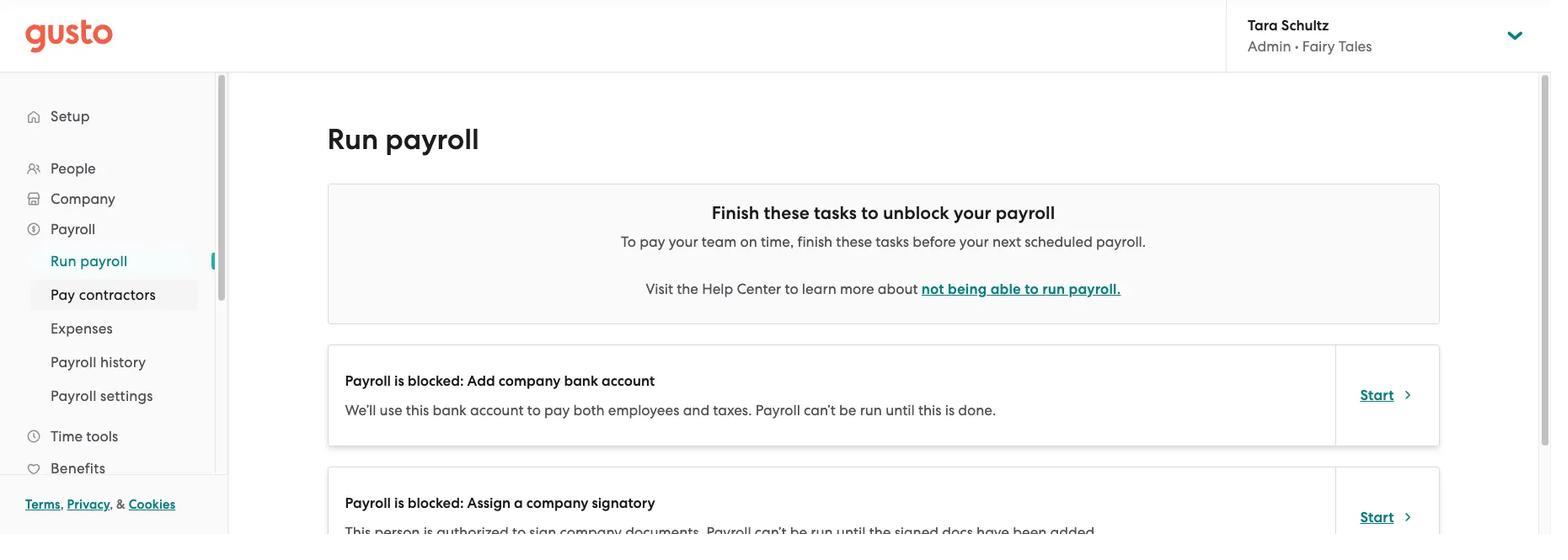 Task type: describe. For each thing, give the bounding box(es) containing it.
0 vertical spatial tasks
[[814, 202, 857, 224]]

scheduled
[[1025, 233, 1093, 250]]

blocked: for assign
[[408, 495, 464, 512]]

fairy
[[1302, 38, 1335, 55]]

is for payroll is blocked: add company bank account
[[394, 372, 404, 390]]

to down payroll is blocked: add company bank account
[[527, 402, 541, 419]]

is for payroll is blocked: assign a company signatory
[[394, 495, 404, 512]]

payroll history link
[[30, 347, 198, 377]]

payroll. for scheduled
[[1096, 233, 1146, 250]]

add
[[467, 372, 495, 390]]

pay contractors link
[[30, 280, 198, 310]]

to inside visit the help center to learn more about not being able to run payroll.
[[785, 281, 798, 297]]

payroll for payroll settings
[[51, 388, 97, 404]]

visit the help center to learn more about not being able to run payroll.
[[646, 281, 1121, 298]]

the
[[677, 281, 698, 297]]

assign
[[467, 495, 511, 512]]

settings
[[100, 388, 153, 404]]

start for signatory
[[1360, 508, 1394, 526]]

time,
[[761, 233, 794, 250]]

start link for signatory
[[1360, 508, 1414, 528]]

payroll history
[[51, 354, 146, 371]]

list containing run payroll
[[0, 244, 215, 413]]

contractors
[[79, 286, 156, 303]]

before
[[913, 233, 956, 250]]

1 horizontal spatial pay
[[640, 233, 665, 250]]

2 this from the left
[[918, 402, 942, 419]]

tools
[[86, 428, 118, 445]]

payroll settings
[[51, 388, 153, 404]]

learn
[[802, 281, 836, 297]]

home image
[[25, 19, 113, 53]]

payroll settings link
[[30, 381, 198, 411]]

can't
[[804, 402, 836, 419]]

benefits link
[[17, 453, 198, 484]]

people button
[[17, 153, 198, 184]]

be
[[839, 402, 856, 419]]

payroll for payroll history
[[51, 354, 97, 371]]

on
[[740, 233, 757, 250]]

finish these tasks to unblock your payroll
[[712, 202, 1055, 224]]

list containing people
[[0, 153, 215, 534]]

2 , from the left
[[110, 497, 113, 512]]

and
[[683, 402, 710, 419]]

history
[[100, 354, 146, 371]]

expenses link
[[30, 313, 198, 344]]

being
[[948, 281, 987, 298]]

0 vertical spatial account
[[602, 372, 655, 390]]

admin
[[1248, 38, 1291, 55]]

gusto navigation element
[[0, 72, 215, 534]]

run payroll inside gusto navigation element
[[51, 253, 128, 270]]

schultz
[[1281, 17, 1329, 35]]

more
[[840, 281, 874, 297]]

payroll inside list
[[80, 253, 128, 270]]

payroll. for run
[[1069, 281, 1121, 298]]

about
[[878, 281, 918, 297]]

not being able to run payroll. link
[[922, 281, 1121, 298]]

people
[[51, 160, 96, 177]]

1 vertical spatial tasks
[[876, 233, 909, 250]]

run payroll link
[[30, 246, 198, 276]]

payroll for payroll
[[51, 221, 95, 238]]

1 horizontal spatial run
[[1042, 281, 1065, 298]]

0 vertical spatial run payroll
[[327, 122, 479, 157]]

0 horizontal spatial these
[[764, 202, 810, 224]]

1 vertical spatial company
[[526, 495, 588, 512]]

unblock
[[883, 202, 949, 224]]

center
[[737, 281, 781, 297]]

1 vertical spatial run
[[860, 402, 882, 419]]

team
[[702, 233, 737, 250]]

until
[[886, 402, 915, 419]]



Task type: vqa. For each thing, say whether or not it's contained in the screenshot.
bottommost Start
yes



Task type: locate. For each thing, give the bounding box(es) containing it.
blocked: for add
[[408, 372, 464, 390]]

payroll is blocked: assign a company signatory
[[345, 495, 655, 512]]

signatory
[[592, 495, 655, 512]]

1 vertical spatial is
[[945, 402, 955, 419]]

1 start link from the top
[[1360, 385, 1414, 406]]

0 vertical spatial bank
[[564, 372, 598, 390]]

1 , from the left
[[60, 497, 64, 512]]

these right finish
[[836, 233, 872, 250]]

0 vertical spatial payroll
[[385, 122, 479, 157]]

to
[[861, 202, 879, 224], [785, 281, 798, 297], [1025, 281, 1039, 298], [527, 402, 541, 419]]

, left &
[[110, 497, 113, 512]]

start link
[[1360, 385, 1414, 406], [1360, 508, 1414, 528]]

use
[[380, 402, 402, 419]]

1 vertical spatial pay
[[544, 402, 570, 419]]

payroll for payroll is blocked: assign a company signatory
[[345, 495, 391, 512]]

0 horizontal spatial run
[[51, 253, 77, 270]]

1 vertical spatial start
[[1360, 508, 1394, 526]]

1 blocked: from the top
[[408, 372, 464, 390]]

1 horizontal spatial ,
[[110, 497, 113, 512]]

payroll. right scheduled on the right top
[[1096, 233, 1146, 250]]

1 horizontal spatial run
[[327, 122, 378, 157]]

1 vertical spatial payroll.
[[1069, 281, 1121, 298]]

2 vertical spatial is
[[394, 495, 404, 512]]

,
[[60, 497, 64, 512], [110, 497, 113, 512]]

start link for account
[[1360, 385, 1414, 406]]

2 vertical spatial payroll
[[80, 253, 128, 270]]

1 vertical spatial start link
[[1360, 508, 1414, 528]]

company right a
[[526, 495, 588, 512]]

tasks up finish
[[814, 202, 857, 224]]

0 horizontal spatial this
[[406, 402, 429, 419]]

we'll
[[345, 402, 376, 419]]

company
[[499, 372, 561, 390], [526, 495, 588, 512]]

to right able in the bottom right of the page
[[1025, 281, 1039, 298]]

0 horizontal spatial run payroll
[[51, 253, 128, 270]]

tasks down finish these tasks to unblock your payroll
[[876, 233, 909, 250]]

2 start link from the top
[[1360, 508, 1414, 528]]

taxes.
[[713, 402, 752, 419]]

1 horizontal spatial account
[[602, 372, 655, 390]]

payroll button
[[17, 214, 198, 244]]

expenses
[[51, 320, 113, 337]]

terms
[[25, 497, 60, 512]]

list
[[0, 153, 215, 534], [0, 244, 215, 413]]

payroll for payroll is blocked: add company bank account
[[345, 372, 391, 390]]

company button
[[17, 184, 198, 214]]

employees
[[608, 402, 679, 419]]

terms , privacy , & cookies
[[25, 497, 176, 512]]

pay
[[51, 286, 75, 303]]

able
[[991, 281, 1021, 298]]

0 horizontal spatial payroll
[[80, 253, 128, 270]]

finish
[[712, 202, 759, 224]]

run inside gusto navigation element
[[51, 253, 77, 270]]

account down payroll is blocked: add company bank account
[[470, 402, 524, 419]]

finish
[[797, 233, 833, 250]]

to pay your team on time, finish these tasks before your next scheduled payroll.
[[621, 233, 1146, 250]]

blocked: left assign
[[408, 495, 464, 512]]

this
[[406, 402, 429, 419], [918, 402, 942, 419]]

1 vertical spatial bank
[[433, 402, 467, 419]]

visit
[[646, 281, 673, 297]]

0 horizontal spatial ,
[[60, 497, 64, 512]]

pay contractors
[[51, 286, 156, 303]]

0 vertical spatial blocked:
[[408, 372, 464, 390]]

1 vertical spatial run
[[51, 253, 77, 270]]

your up before
[[954, 202, 991, 224]]

these
[[764, 202, 810, 224], [836, 233, 872, 250]]

0 vertical spatial run
[[1042, 281, 1065, 298]]

payroll.
[[1096, 233, 1146, 250], [1069, 281, 1121, 298]]

payroll
[[385, 122, 479, 157], [996, 202, 1055, 224], [80, 253, 128, 270]]

time tools button
[[17, 421, 198, 452]]

a
[[514, 495, 523, 512]]

1 horizontal spatial tasks
[[876, 233, 909, 250]]

1 vertical spatial blocked:
[[408, 495, 464, 512]]

0 vertical spatial run
[[327, 122, 378, 157]]

next
[[992, 233, 1021, 250]]

to left "learn"
[[785, 281, 798, 297]]

run payroll
[[327, 122, 479, 157], [51, 253, 128, 270]]

company right add
[[499, 372, 561, 390]]

0 vertical spatial start
[[1360, 386, 1394, 404]]

0 vertical spatial company
[[499, 372, 561, 390]]

1 vertical spatial these
[[836, 233, 872, 250]]

terms link
[[25, 497, 60, 512]]

pay right to
[[640, 233, 665, 250]]

company
[[51, 190, 115, 207]]

tasks
[[814, 202, 857, 224], [876, 233, 909, 250]]

privacy
[[67, 497, 110, 512]]

we'll use this bank account to pay both employees and taxes. payroll can't be run until this is done.
[[345, 402, 996, 419]]

&
[[116, 497, 126, 512]]

0 vertical spatial these
[[764, 202, 810, 224]]

0 horizontal spatial bank
[[433, 402, 467, 419]]

1 vertical spatial run payroll
[[51, 253, 128, 270]]

1 vertical spatial account
[[470, 402, 524, 419]]

time
[[51, 428, 83, 445]]

2 horizontal spatial payroll
[[996, 202, 1055, 224]]

cookies
[[129, 497, 176, 512]]

run down scheduled on the right top
[[1042, 281, 1065, 298]]

1 horizontal spatial run payroll
[[327, 122, 479, 157]]

tara
[[1248, 17, 1278, 35]]

your
[[954, 202, 991, 224], [669, 233, 698, 250], [960, 233, 989, 250]]

, left privacy link
[[60, 497, 64, 512]]

run
[[327, 122, 378, 157], [51, 253, 77, 270]]

payroll is blocked: add company bank account
[[345, 372, 655, 390]]

payroll. down scheduled on the right top
[[1069, 281, 1121, 298]]

0 horizontal spatial run
[[860, 402, 882, 419]]

0 vertical spatial pay
[[640, 233, 665, 250]]

to
[[621, 233, 636, 250]]

1 vertical spatial payroll
[[996, 202, 1055, 224]]

privacy link
[[67, 497, 110, 512]]

bank up both
[[564, 372, 598, 390]]

1 this from the left
[[406, 402, 429, 419]]

setup
[[51, 108, 90, 125]]

2 start from the top
[[1360, 508, 1394, 526]]

these up time,
[[764, 202, 810, 224]]

1 list from the top
[[0, 153, 215, 534]]

bank down payroll is blocked: add company bank account
[[433, 402, 467, 419]]

•
[[1295, 38, 1299, 55]]

1 horizontal spatial these
[[836, 233, 872, 250]]

cookies button
[[129, 495, 176, 515]]

2 list from the top
[[0, 244, 215, 413]]

help
[[702, 281, 733, 297]]

0 vertical spatial payroll.
[[1096, 233, 1146, 250]]

0 horizontal spatial pay
[[544, 402, 570, 419]]

both
[[573, 402, 605, 419]]

bank
[[564, 372, 598, 390], [433, 402, 467, 419]]

0 horizontal spatial account
[[470, 402, 524, 419]]

blocked: left add
[[408, 372, 464, 390]]

start
[[1360, 386, 1394, 404], [1360, 508, 1394, 526]]

run right be
[[860, 402, 882, 419]]

payroll inside dropdown button
[[51, 221, 95, 238]]

tales
[[1339, 38, 1372, 55]]

0 vertical spatial is
[[394, 372, 404, 390]]

to up to pay your team on time, finish these tasks before your next scheduled payroll.
[[861, 202, 879, 224]]

1 horizontal spatial bank
[[564, 372, 598, 390]]

1 horizontal spatial this
[[918, 402, 942, 419]]

1 horizontal spatial payroll
[[385, 122, 479, 157]]

blocked:
[[408, 372, 464, 390], [408, 495, 464, 512]]

start for account
[[1360, 386, 1394, 404]]

this right until
[[918, 402, 942, 419]]

0 horizontal spatial tasks
[[814, 202, 857, 224]]

is
[[394, 372, 404, 390], [945, 402, 955, 419], [394, 495, 404, 512]]

pay
[[640, 233, 665, 250], [544, 402, 570, 419]]

pay left both
[[544, 402, 570, 419]]

your left next at the top right of page
[[960, 233, 989, 250]]

time tools
[[51, 428, 118, 445]]

2 blocked: from the top
[[408, 495, 464, 512]]

run
[[1042, 281, 1065, 298], [860, 402, 882, 419]]

not
[[922, 281, 944, 298]]

your left the team
[[669, 233, 698, 250]]

benefits
[[51, 460, 105, 477]]

1 start from the top
[[1360, 386, 1394, 404]]

setup link
[[17, 101, 198, 131]]

0 vertical spatial start link
[[1360, 385, 1414, 406]]

account up employees
[[602, 372, 655, 390]]

tara schultz admin • fairy tales
[[1248, 17, 1372, 55]]

this right use
[[406, 402, 429, 419]]

done.
[[958, 402, 996, 419]]

account
[[602, 372, 655, 390], [470, 402, 524, 419]]



